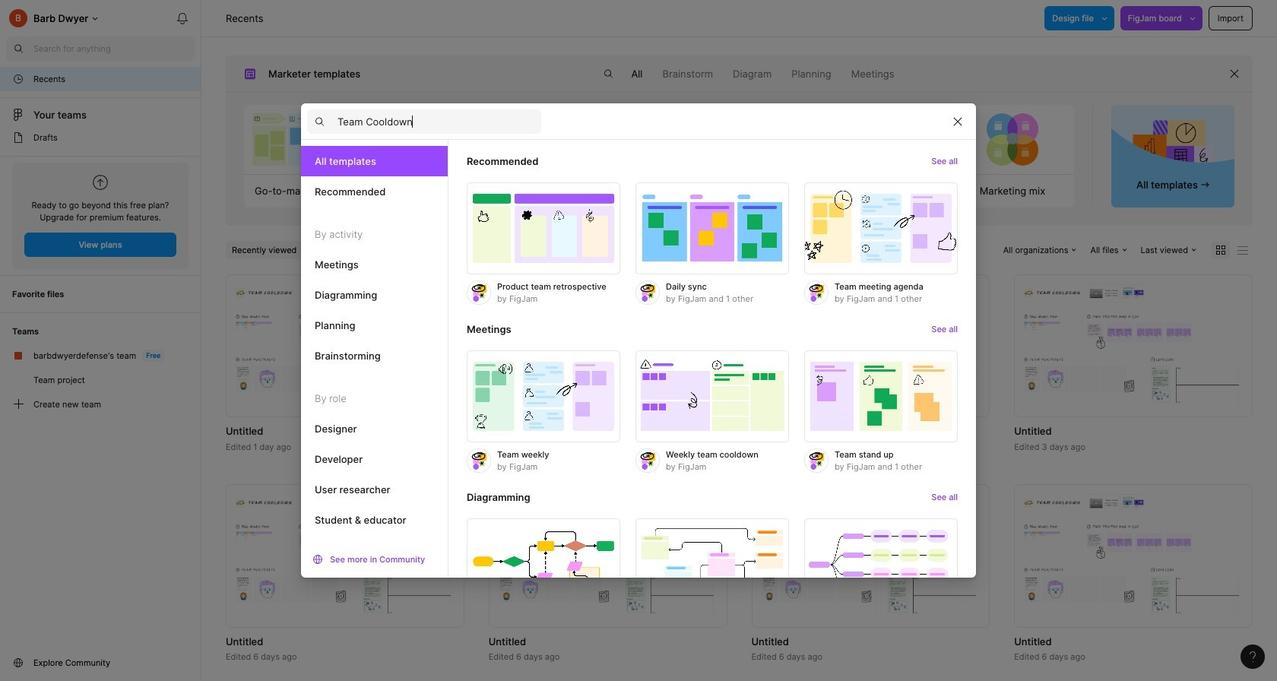 Task type: locate. For each thing, give the bounding box(es) containing it.
page 16 image
[[12, 132, 24, 144]]

team stand up image
[[805, 351, 958, 443]]

team meeting agenda image
[[805, 183, 958, 275]]

social media planner image
[[669, 105, 791, 174]]

daily sync image
[[636, 183, 789, 275]]

file thumbnail image
[[233, 284, 457, 408], [496, 284, 720, 408], [759, 284, 983, 408], [1022, 284, 1246, 408], [233, 494, 457, 618], [496, 494, 720, 618], [759, 494, 983, 618], [1022, 494, 1246, 618]]

Search templates text field
[[338, 112, 542, 130]]

dialog
[[301, 103, 977, 642]]

Search for anything text field
[[33, 43, 195, 55]]

team weekly image
[[467, 351, 621, 443]]

marketing mix image
[[952, 105, 1074, 174]]

search 32 image
[[6, 37, 30, 61]]



Task type: vqa. For each thing, say whether or not it's contained in the screenshot.
Ex: A Weekly Team Meeting, Starting With An Ice Breaker FIELD
no



Task type: describe. For each thing, give the bounding box(es) containing it.
product team retrospective image
[[467, 183, 621, 275]]

creative brief template image
[[803, 105, 941, 174]]

recent 16 image
[[12, 73, 24, 85]]

diagram basics image
[[467, 519, 621, 611]]

bell 32 image
[[170, 6, 195, 30]]

search 32 image
[[597, 62, 621, 86]]

uml diagram image
[[636, 519, 789, 611]]

community 16 image
[[12, 657, 24, 669]]

weekly team cooldown image
[[636, 351, 789, 443]]

go-to-market (gtm) strategy image
[[244, 105, 367, 174]]

mindmap image
[[805, 519, 958, 611]]

marketing funnel image
[[386, 105, 509, 174]]

competitor analysis image
[[527, 105, 650, 174]]

see all all templates image
[[1134, 119, 1214, 173]]



